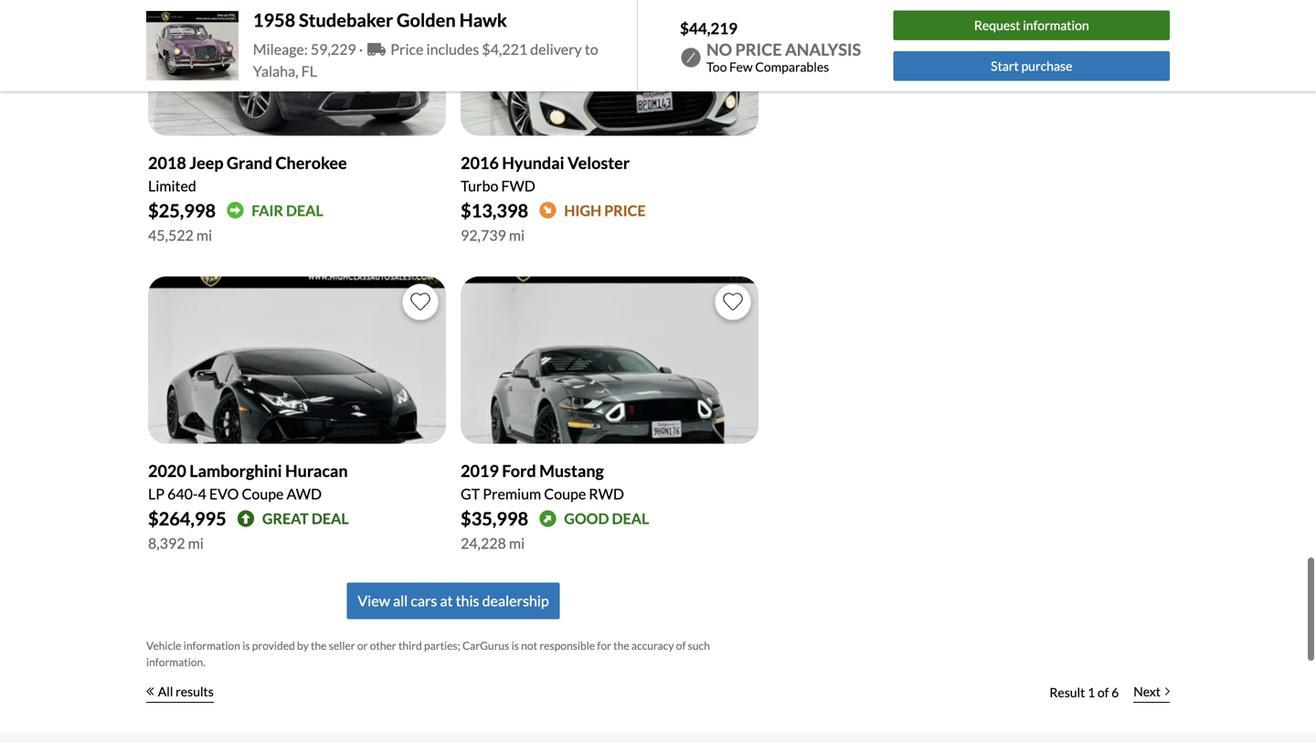 Task type: describe. For each thing, give the bounding box(es) containing it.
24,228 mi
[[461, 534, 525, 552]]

such
[[688, 639, 710, 652]]

view
[[358, 592, 390, 610]]

$13,398
[[461, 200, 528, 221]]

next
[[1133, 684, 1161, 699]]

all
[[393, 592, 408, 610]]

hawk
[[459, 9, 507, 31]]

evo
[[209, 485, 239, 503]]

seller
[[329, 639, 355, 652]]

start purchase button
[[893, 51, 1170, 81]]

mileage: 59,229 ·
[[253, 40, 366, 58]]

next link
[[1126, 672, 1177, 713]]

turbo
[[461, 177, 498, 195]]

gt
[[461, 485, 480, 503]]

mi for $264,995
[[188, 534, 204, 552]]

8,392 mi
[[148, 534, 204, 552]]

information for request
[[1023, 18, 1089, 33]]

price
[[735, 39, 782, 59]]

huracan
[[285, 461, 348, 481]]

1958
[[253, 9, 295, 31]]

cherokee
[[276, 152, 347, 173]]

59,229
[[311, 40, 356, 58]]

6
[[1111, 685, 1119, 700]]

other
[[370, 639, 396, 652]]

delivery
[[530, 40, 582, 58]]

result
[[1049, 685, 1085, 700]]

information for vehicle
[[183, 639, 240, 652]]

yalaha,
[[253, 62, 298, 80]]

accuracy
[[631, 639, 674, 652]]

lamborghini
[[189, 461, 282, 481]]

grand
[[227, 152, 272, 173]]

start purchase
[[991, 58, 1072, 73]]

view all cars at this dealership link
[[347, 583, 560, 619]]

rwd
[[589, 485, 624, 503]]

8,392
[[148, 534, 185, 552]]

request
[[974, 18, 1020, 33]]

2019
[[461, 461, 499, 481]]

results
[[176, 684, 214, 699]]

fair deal
[[252, 201, 323, 219]]

640-
[[167, 485, 198, 503]]

1958 studebaker golden hawk image
[[146, 11, 238, 80]]

1 is from the left
[[242, 639, 250, 652]]

to
[[585, 40, 598, 58]]

by
[[297, 639, 309, 652]]

$35,998
[[461, 508, 528, 530]]

good
[[564, 510, 609, 528]]

parties;
[[424, 639, 460, 652]]

great
[[262, 510, 309, 528]]

cargurus
[[462, 639, 509, 652]]

92,739
[[461, 226, 506, 244]]

hyundai
[[502, 152, 564, 173]]

2018
[[148, 152, 186, 173]]

view all cars at this dealership
[[358, 592, 549, 610]]

analysis
[[785, 39, 861, 59]]

vehicle
[[146, 639, 181, 652]]

price
[[390, 40, 424, 58]]

no price analysis too few comparables
[[706, 39, 861, 75]]

veloster
[[567, 152, 630, 173]]

premium
[[483, 485, 541, 503]]

2020 lamborghini huracan image
[[148, 276, 446, 444]]

chevron right image
[[1165, 687, 1170, 696]]

dealership
[[482, 592, 549, 610]]

mi for $25,998
[[196, 226, 212, 244]]

4
[[198, 485, 206, 503]]

studebaker
[[299, 9, 393, 31]]

of inside vehicle information is provided by the seller or other third parties; cargurus is not responsible for the accuracy of such information.
[[676, 639, 686, 652]]

1
[[1088, 685, 1095, 700]]

cars
[[411, 592, 437, 610]]

or
[[357, 639, 368, 652]]

high price image
[[539, 202, 557, 219]]

2018 jeep grand cherokee limited
[[148, 152, 347, 195]]

good deal
[[564, 510, 649, 528]]

deal for $264,995
[[312, 510, 349, 528]]



Task type: locate. For each thing, give the bounding box(es) containing it.
fwd
[[501, 177, 535, 195]]

45,522 mi
[[148, 226, 212, 244]]

1 horizontal spatial is
[[511, 639, 519, 652]]

information
[[1023, 18, 1089, 33], [183, 639, 240, 652]]

deal for $25,998
[[286, 201, 323, 219]]

no
[[706, 39, 732, 59]]

for
[[597, 639, 611, 652]]

purchase
[[1021, 58, 1072, 73]]

golden
[[397, 9, 456, 31]]

0 horizontal spatial information
[[183, 639, 240, 652]]

2016 hyundai veloster turbo fwd
[[461, 152, 630, 195]]

fl
[[301, 62, 317, 80]]

coupe
[[242, 485, 284, 503], [544, 485, 586, 503]]

all results link
[[146, 672, 214, 713]]

$44,219
[[680, 19, 738, 38]]

request information
[[974, 18, 1089, 33]]

0 vertical spatial of
[[676, 639, 686, 652]]

coupe up the great deal icon
[[242, 485, 284, 503]]

2020
[[148, 461, 186, 481]]

1 horizontal spatial the
[[613, 639, 629, 652]]

92,739 mi
[[461, 226, 525, 244]]

mi for $13,398
[[509, 226, 525, 244]]

2019 ford mustang gt premium coupe rwd
[[461, 461, 624, 503]]

2016
[[461, 152, 499, 173]]

high price
[[564, 201, 646, 219]]

request information button
[[893, 11, 1170, 40]]

high
[[564, 201, 601, 219]]

$4,221
[[482, 40, 527, 58]]

responsible
[[540, 639, 595, 652]]

result 1 of 6
[[1049, 685, 1119, 700]]

deal right fair
[[286, 201, 323, 219]]

chevron double left image
[[146, 687, 154, 696]]

deal for $35,998
[[612, 510, 649, 528]]

0 horizontal spatial is
[[242, 639, 250, 652]]

too
[[706, 59, 727, 75]]

information up purchase
[[1023, 18, 1089, 33]]

limited
[[148, 177, 196, 195]]

comparables
[[755, 59, 829, 75]]

2 coupe from the left
[[544, 485, 586, 503]]

0 horizontal spatial coupe
[[242, 485, 284, 503]]

·
[[359, 40, 363, 58]]

fair deal image
[[227, 202, 244, 219]]

the right by
[[311, 639, 327, 652]]

1 vertical spatial information
[[183, 639, 240, 652]]

the right for
[[613, 639, 629, 652]]

2016 hyundai veloster image
[[461, 0, 759, 136]]

ford
[[502, 461, 536, 481]]

good deal image
[[539, 510, 557, 528]]

of left 6
[[1097, 685, 1109, 700]]

at
[[440, 592, 453, 610]]

great deal
[[262, 510, 349, 528]]

great deal image
[[237, 510, 255, 528]]

the
[[311, 639, 327, 652], [613, 639, 629, 652]]

awd
[[287, 485, 322, 503]]

truck moving image
[[368, 42, 386, 57]]

deal down rwd at the left bottom
[[612, 510, 649, 528]]

1 the from the left
[[311, 639, 327, 652]]

1 horizontal spatial of
[[1097, 685, 1109, 700]]

this
[[456, 592, 479, 610]]

is
[[242, 639, 250, 652], [511, 639, 519, 652]]

mi down $35,998
[[509, 534, 525, 552]]

deal
[[286, 201, 323, 219], [312, 510, 349, 528], [612, 510, 649, 528]]

information up information.
[[183, 639, 240, 652]]

1 vertical spatial of
[[1097, 685, 1109, 700]]

2019 ford mustang image
[[461, 276, 759, 444]]

0 horizontal spatial of
[[676, 639, 686, 652]]

0 horizontal spatial the
[[311, 639, 327, 652]]

2018 jeep grand cherokee image
[[148, 0, 446, 136]]

jeep
[[189, 152, 223, 173]]

of
[[676, 639, 686, 652], [1097, 685, 1109, 700]]

mi down $25,998
[[196, 226, 212, 244]]

information inside vehicle information is provided by the seller or other third parties; cargurus is not responsible for the accuracy of such information.
[[183, 639, 240, 652]]

1 horizontal spatial information
[[1023, 18, 1089, 33]]

$25,998
[[148, 200, 216, 221]]

1 coupe from the left
[[242, 485, 284, 503]]

coupe down the mustang in the left bottom of the page
[[544, 485, 586, 503]]

1958 studebaker golden hawk
[[253, 9, 507, 31]]

2 is from the left
[[511, 639, 519, 652]]

2 the from the left
[[613, 639, 629, 652]]

all
[[158, 684, 173, 699]]

information inside button
[[1023, 18, 1089, 33]]

0 vertical spatial information
[[1023, 18, 1089, 33]]

45,522
[[148, 226, 194, 244]]

of left such
[[676, 639, 686, 652]]

price includes $4,221 delivery to yalaha, fl
[[253, 40, 598, 80]]

all results
[[158, 684, 214, 699]]

mi down $264,995
[[188, 534, 204, 552]]

is left provided
[[242, 639, 250, 652]]

not
[[521, 639, 537, 652]]

mi down $13,398
[[509, 226, 525, 244]]

includes
[[426, 40, 479, 58]]

information.
[[146, 655, 205, 669]]

deal down awd
[[312, 510, 349, 528]]

few
[[729, 59, 753, 75]]

start
[[991, 58, 1019, 73]]

vehicle information is provided by the seller or other third parties; cargurus is not responsible for the accuracy of such information.
[[146, 639, 710, 669]]

mustang
[[539, 461, 604, 481]]

mi for $35,998
[[509, 534, 525, 552]]

fair
[[252, 201, 283, 219]]

24,228
[[461, 534, 506, 552]]

provided
[[252, 639, 295, 652]]

mileage:
[[253, 40, 308, 58]]

1 horizontal spatial coupe
[[544, 485, 586, 503]]

price
[[604, 201, 646, 219]]

mi
[[196, 226, 212, 244], [509, 226, 525, 244], [188, 534, 204, 552], [509, 534, 525, 552]]

coupe inside 2019 ford mustang gt premium coupe rwd
[[544, 485, 586, 503]]

2020 lamborghini huracan lp 640-4 evo coupe awd
[[148, 461, 348, 503]]

lp
[[148, 485, 165, 503]]

coupe inside '2020 lamborghini huracan lp 640-4 evo coupe awd'
[[242, 485, 284, 503]]

is left not
[[511, 639, 519, 652]]



Task type: vqa. For each thing, say whether or not it's contained in the screenshot.
Technology
no



